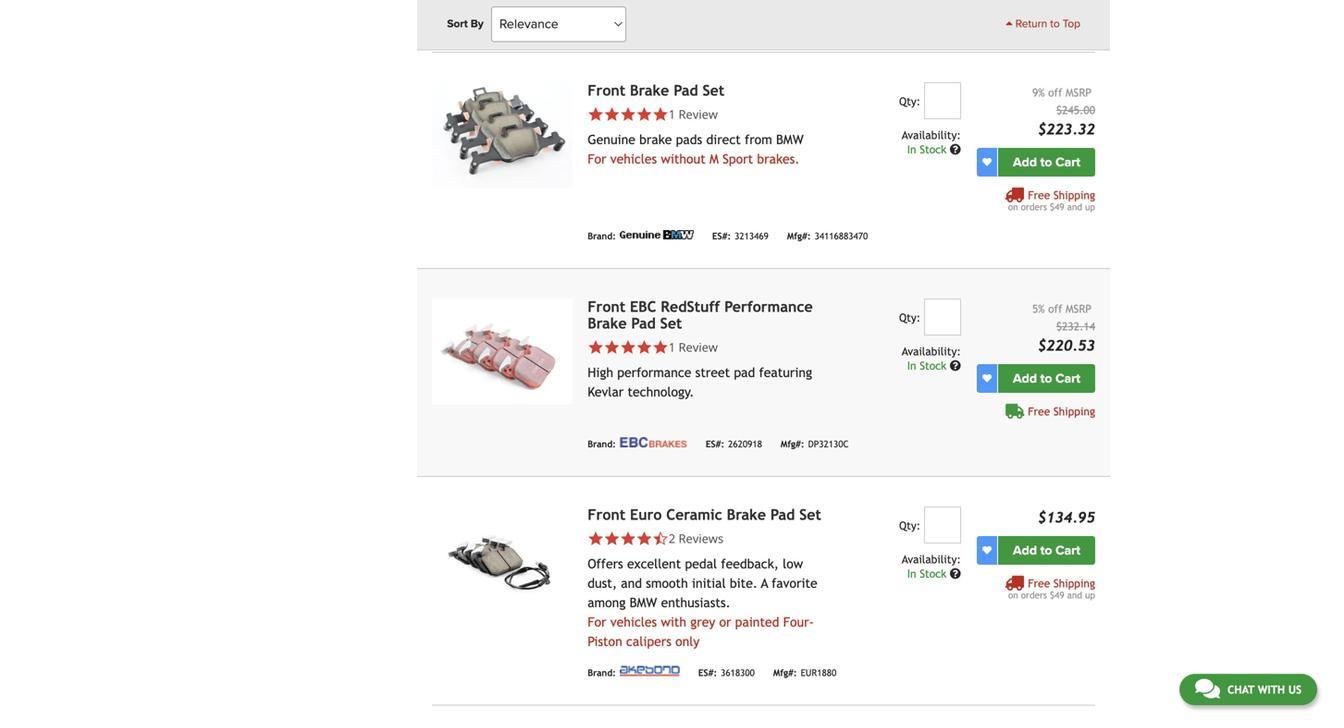 Task type: vqa. For each thing, say whether or not it's contained in the screenshot.
"5%"
yes



Task type: locate. For each thing, give the bounding box(es) containing it.
1 review up pads
[[669, 106, 718, 122]]

and down $134.95
[[1068, 590, 1083, 601]]

1 vertical spatial mfg#:
[[781, 439, 805, 450]]

1 for from the top
[[588, 152, 607, 166]]

1 for pad
[[669, 106, 676, 122]]

bmw inside offers excellent pedal feedback, low dust, and smooth initial bite. a favorite among bmw enthusiasts. for vehicles with grey or painted four- piston calipers only
[[630, 596, 657, 611]]

on for front euro ceramic brake pad set
[[1009, 590, 1019, 601]]

2 vertical spatial pad
[[771, 506, 795, 524]]

1 up performance
[[669, 339, 676, 356]]

1 in from the top
[[908, 143, 917, 156]]

0 vertical spatial $49
[[1050, 202, 1065, 212]]

1 vertical spatial set
[[660, 315, 682, 332]]

1 stock from the top
[[920, 143, 947, 156]]

front left ebc on the top
[[588, 298, 626, 315]]

add to cart button down $223.32
[[999, 148, 1096, 177]]

1
[[669, 106, 676, 122], [669, 339, 676, 356]]

review up "street"
[[679, 339, 718, 356]]

0 vertical spatial msrp
[[1066, 86, 1092, 99]]

front inside front ebc redstuff performance brake pad set
[[588, 298, 626, 315]]

add to wish list image
[[983, 158, 992, 167]]

2 vertical spatial brake
[[727, 506, 766, 524]]

add to cart down $134.95
[[1013, 543, 1081, 559]]

in for $223.32
[[908, 143, 917, 156]]

0 horizontal spatial pad
[[632, 315, 656, 332]]

1 vertical spatial 1
[[669, 339, 676, 356]]

to up "free shipping"
[[1041, 371, 1053, 387]]

0 vertical spatial bmw
[[776, 132, 804, 147]]

1 vertical spatial shipping
[[1054, 405, 1096, 418]]

1 vertical spatial free
[[1028, 405, 1051, 418]]

0 vertical spatial review
[[679, 106, 718, 122]]

1 vertical spatial in stock
[[908, 359, 950, 372]]

for inside genuine brake pads direct from bmw for vehicles without m sport brakes.
[[588, 152, 607, 166]]

free shipping on orders $49 and up for front brake pad set
[[1009, 189, 1096, 212]]

front for front euro ceramic brake pad set
[[588, 506, 626, 524]]

free for front brake pad set
[[1028, 189, 1051, 202]]

up for front euro ceramic brake pad set
[[1086, 590, 1096, 601]]

0 vertical spatial 1
[[669, 106, 676, 122]]

question circle image for front euro ceramic brake pad set
[[950, 568, 961, 580]]

brake up brake
[[630, 82, 669, 99]]

return to top
[[1013, 17, 1081, 31]]

brake up feedback,
[[727, 506, 766, 524]]

up
[[1086, 202, 1096, 212], [1086, 590, 1096, 601]]

0 vertical spatial for
[[588, 152, 607, 166]]

in
[[908, 143, 917, 156], [908, 359, 917, 372], [908, 568, 917, 581]]

1 vertical spatial question circle image
[[950, 568, 961, 580]]

0 horizontal spatial brake
[[588, 315, 627, 332]]

1 down front brake pad set
[[669, 106, 676, 122]]

front left euro
[[588, 506, 626, 524]]

1 add to cart from the top
[[1013, 154, 1081, 170]]

1 1 review from the top
[[669, 106, 718, 122]]

0 vertical spatial add to cart button
[[999, 148, 1096, 177]]

0 vertical spatial add to cart
[[1013, 154, 1081, 170]]

2 add from the top
[[1013, 371, 1037, 387]]

mfg#: dp32130c
[[781, 439, 849, 450]]

es#: left 3213469
[[712, 231, 731, 242]]

star image
[[588, 106, 604, 122], [620, 106, 636, 122], [653, 339, 669, 356], [588, 531, 604, 547], [604, 531, 620, 547], [620, 531, 636, 547], [636, 531, 653, 547]]

0 vertical spatial pad
[[674, 82, 698, 99]]

1 vertical spatial stock
[[920, 359, 947, 372]]

2 brand: from the top
[[588, 231, 616, 242]]

add to wish list image for front euro ceramic brake pad set
[[983, 546, 992, 556]]

for inside offers excellent pedal feedback, low dust, and smooth initial bite. a favorite among bmw enthusiasts. for vehicles with grey or painted four- piston calipers only
[[588, 615, 607, 630]]

1 in stock from the top
[[908, 143, 950, 156]]

availability: for $223.32
[[902, 128, 961, 141]]

genuine brake pads direct from bmw for vehicles without m sport brakes.
[[588, 132, 804, 166]]

1 free from the top
[[1028, 189, 1051, 202]]

1 vertical spatial vehicles
[[611, 615, 657, 630]]

2 vertical spatial add
[[1013, 543, 1037, 559]]

off inside 9% off msrp $245.00 $223.32
[[1049, 86, 1063, 99]]

qty: for $220.53
[[900, 311, 921, 324]]

free
[[1028, 189, 1051, 202], [1028, 405, 1051, 418], [1028, 577, 1051, 590]]

2 stock from the top
[[920, 359, 947, 372]]

es#: left 2620918
[[706, 439, 725, 450]]

1 review
[[669, 106, 718, 122], [669, 339, 718, 356]]

2
[[669, 531, 676, 547]]

brake
[[630, 82, 669, 99], [588, 315, 627, 332], [727, 506, 766, 524]]

1 horizontal spatial brake
[[630, 82, 669, 99]]

shipping down "$220.53" in the top right of the page
[[1054, 405, 1096, 418]]

genuine bmw - corporate logo image
[[620, 230, 694, 239]]

add to cart down $223.32
[[1013, 154, 1081, 170]]

pads
[[676, 132, 703, 147]]

1 vertical spatial add to cart
[[1013, 371, 1081, 387]]

front ebc redstuff performance brake pad set link
[[588, 298, 813, 332]]

1 vertical spatial review
[[679, 339, 718, 356]]

cart down "$220.53" in the top right of the page
[[1056, 371, 1081, 387]]

brand: left ebc - corporate logo
[[588, 439, 616, 450]]

mfg#: left dp32130c
[[781, 439, 805, 450]]

1 vertical spatial bmw
[[630, 596, 657, 611]]

2 front from the top
[[588, 298, 626, 315]]

2 vertical spatial mfg#:
[[774, 668, 797, 679]]

free shipping on orders $49 and up down $134.95
[[1009, 577, 1096, 601]]

2 in from the top
[[908, 359, 917, 372]]

1 add to cart button from the top
[[999, 148, 1096, 177]]

2 in stock from the top
[[908, 359, 950, 372]]

2 review from the top
[[679, 339, 718, 356]]

add to cart for $220.53
[[1013, 371, 1081, 387]]

0 vertical spatial in stock
[[908, 143, 950, 156]]

return to top link
[[1006, 16, 1081, 32]]

front
[[588, 82, 626, 99], [588, 298, 626, 315], [588, 506, 626, 524]]

3 stock from the top
[[920, 568, 947, 581]]

1 vertical spatial add to wish list image
[[983, 546, 992, 556]]

2620918
[[728, 439, 762, 450]]

1 vertical spatial off
[[1049, 302, 1063, 315]]

1 vertical spatial free shipping on orders $49 and up
[[1009, 577, 1096, 601]]

1 availability: from the top
[[902, 128, 961, 141]]

mfg#: left 34116883470
[[787, 231, 811, 242]]

sort by
[[447, 17, 484, 31]]

1 vehicles from the top
[[611, 152, 657, 166]]

1 vertical spatial pad
[[632, 315, 656, 332]]

1 orders from the top
[[1021, 202, 1048, 212]]

availability:
[[902, 128, 961, 141], [902, 345, 961, 358], [902, 553, 961, 566]]

2 reviews
[[669, 531, 724, 547]]

$49 down $223.32
[[1050, 202, 1065, 212]]

review for pad
[[679, 106, 718, 122]]

1 vertical spatial add to cart button
[[999, 364, 1096, 393]]

0 horizontal spatial set
[[660, 315, 682, 332]]

1 vertical spatial add
[[1013, 371, 1037, 387]]

2 add to cart from the top
[[1013, 371, 1081, 387]]

$49 for front brake pad set
[[1050, 202, 1065, 212]]

for up 'piston'
[[588, 615, 607, 630]]

with up only
[[661, 615, 687, 630]]

pad
[[674, 82, 698, 99], [632, 315, 656, 332], [771, 506, 795, 524]]

0 vertical spatial availability:
[[902, 128, 961, 141]]

3 cart from the top
[[1056, 543, 1081, 559]]

to for front ebc redstuff performance brake pad set
[[1041, 371, 1053, 387]]

by
[[471, 17, 484, 31]]

1 vertical spatial es#:
[[706, 439, 725, 450]]

0 vertical spatial vehicles
[[611, 152, 657, 166]]

2 vertical spatial es#:
[[699, 668, 717, 679]]

vehicles up calipers
[[611, 615, 657, 630]]

0 vertical spatial orders
[[1021, 202, 1048, 212]]

2 vertical spatial in stock
[[908, 568, 950, 581]]

2 cart from the top
[[1056, 371, 1081, 387]]

2 add to wish list image from the top
[[983, 546, 992, 556]]

off
[[1049, 86, 1063, 99], [1049, 302, 1063, 315]]

0 vertical spatial cart
[[1056, 154, 1081, 170]]

1 vertical spatial 1 review
[[669, 339, 718, 356]]

2 $49 from the top
[[1050, 590, 1065, 601]]

to for front brake pad set
[[1041, 154, 1053, 170]]

mfg#: left eur1880
[[774, 668, 797, 679]]

shipping down $134.95
[[1054, 577, 1096, 590]]

pad inside front ebc redstuff performance brake pad set
[[632, 315, 656, 332]]

1 vertical spatial msrp
[[1066, 302, 1092, 315]]

free down $223.32
[[1028, 189, 1051, 202]]

1 vertical spatial on
[[1009, 590, 1019, 601]]

top
[[1063, 17, 1081, 31]]

2 horizontal spatial pad
[[771, 506, 795, 524]]

2 vertical spatial shipping
[[1054, 577, 1096, 590]]

2 vertical spatial availability:
[[902, 553, 961, 566]]

availability: for $220.53
[[902, 345, 961, 358]]

es#2620918 - dp32130c - front ebc redstuff performance brake pad set  - high performance street pad featuring kevlar technology. - ebc - bmw image
[[432, 299, 573, 404]]

$49 down $134.95
[[1050, 590, 1065, 601]]

add to cart up "free shipping"
[[1013, 371, 1081, 387]]

1 review for pad
[[669, 106, 718, 122]]

off inside 5% off msrp $232.14 $220.53
[[1049, 302, 1063, 315]]

1 cart from the top
[[1056, 154, 1081, 170]]

add to cart
[[1013, 154, 1081, 170], [1013, 371, 1081, 387], [1013, 543, 1081, 559]]

0 vertical spatial question circle image
[[950, 144, 961, 155]]

add to wish list image
[[983, 374, 992, 383], [983, 546, 992, 556]]

to
[[1051, 17, 1060, 31], [1041, 154, 1053, 170], [1041, 371, 1053, 387], [1041, 543, 1053, 559]]

free shipping on orders $49 and up down $223.32
[[1009, 189, 1096, 212]]

0 vertical spatial 1 review
[[669, 106, 718, 122]]

1 up from the top
[[1086, 202, 1096, 212]]

0 vertical spatial mfg#:
[[787, 231, 811, 242]]

1 msrp from the top
[[1066, 86, 1092, 99]]

0 vertical spatial free
[[1028, 189, 1051, 202]]

1 for redstuff
[[669, 339, 676, 356]]

2 1 from the top
[[669, 339, 676, 356]]

2 availability: from the top
[[902, 345, 961, 358]]

0 vertical spatial set
[[703, 82, 725, 99]]

free for front euro ceramic brake pad set
[[1028, 577, 1051, 590]]

2 vertical spatial stock
[[920, 568, 947, 581]]

2 question circle image from the top
[[950, 568, 961, 580]]

2 shipping from the top
[[1054, 405, 1096, 418]]

bmw down smooth
[[630, 596, 657, 611]]

grey
[[691, 615, 716, 630]]

from
[[745, 132, 773, 147]]

set up low
[[800, 506, 822, 524]]

2 off from the top
[[1049, 302, 1063, 315]]

brake left ebc on the top
[[588, 315, 627, 332]]

2 free shipping on orders $49 and up from the top
[[1009, 577, 1096, 601]]

add to cart for $223.32
[[1013, 154, 1081, 170]]

2 vehicles from the top
[[611, 615, 657, 630]]

2 reviews link down ceramic
[[669, 531, 724, 547]]

vehicles
[[611, 152, 657, 166], [611, 615, 657, 630]]

qty: for $223.32
[[900, 95, 921, 108]]

review
[[679, 106, 718, 122], [679, 339, 718, 356]]

2 vertical spatial in
[[908, 568, 917, 581]]

1 shipping from the top
[[1054, 189, 1096, 202]]

brand: left brembo - corporate logo
[[588, 14, 616, 25]]

2 horizontal spatial set
[[800, 506, 822, 524]]

add to cart button
[[999, 148, 1096, 177], [999, 364, 1096, 393], [999, 537, 1096, 565]]

0 vertical spatial up
[[1086, 202, 1096, 212]]

euro
[[630, 506, 662, 524]]

stock
[[920, 143, 947, 156], [920, 359, 947, 372], [920, 568, 947, 581]]

vehicles down brake
[[611, 152, 657, 166]]

3 front from the top
[[588, 506, 626, 524]]

1 review up "street"
[[669, 339, 718, 356]]

front up genuine
[[588, 82, 626, 99]]

2 vertical spatial free
[[1028, 577, 1051, 590]]

0 horizontal spatial with
[[661, 615, 687, 630]]

0 vertical spatial front
[[588, 82, 626, 99]]

3 add to cart from the top
[[1013, 543, 1081, 559]]

2 vertical spatial cart
[[1056, 543, 1081, 559]]

2 vertical spatial front
[[588, 506, 626, 524]]

bmw up brakes.
[[776, 132, 804, 147]]

pad up low
[[771, 506, 795, 524]]

$245.00
[[1057, 103, 1096, 116]]

1 vertical spatial availability:
[[902, 345, 961, 358]]

1 vertical spatial up
[[1086, 590, 1096, 601]]

off right 5%
[[1049, 302, 1063, 315]]

shipping down $223.32
[[1054, 189, 1096, 202]]

off right 9%
[[1049, 86, 1063, 99]]

4 brand: from the top
[[588, 668, 616, 679]]

1 brand: from the top
[[588, 14, 616, 25]]

0 vertical spatial shipping
[[1054, 189, 1096, 202]]

1 add from the top
[[1013, 154, 1037, 170]]

2 orders from the top
[[1021, 590, 1048, 601]]

for
[[588, 152, 607, 166], [588, 615, 607, 630]]

add to cart button for $220.53
[[999, 364, 1096, 393]]

brand: left genuine bmw - corporate logo
[[588, 231, 616, 242]]

msrp
[[1066, 86, 1092, 99], [1066, 302, 1092, 315]]

1 on from the top
[[1009, 202, 1019, 212]]

for down genuine
[[588, 152, 607, 166]]

front brake pad set link
[[588, 82, 725, 99]]

ebc - corporate logo image
[[620, 438, 687, 448]]

0 vertical spatial add to wish list image
[[983, 374, 992, 383]]

2 reviews link down the front euro ceramic brake pad set
[[588, 531, 827, 547]]

2 1 review from the top
[[669, 339, 718, 356]]

es#: left 3618300
[[699, 668, 717, 679]]

brand: down 'piston'
[[588, 668, 616, 679]]

high performance street pad featuring kevlar technology.
[[588, 365, 813, 400]]

0 vertical spatial add
[[1013, 154, 1037, 170]]

1 vertical spatial cart
[[1056, 371, 1081, 387]]

pedal
[[685, 557, 717, 572]]

add to cart button down $134.95
[[999, 537, 1096, 565]]

free shipping on orders $49 and up
[[1009, 189, 1096, 212], [1009, 577, 1096, 601]]

review up pads
[[679, 106, 718, 122]]

1 horizontal spatial bmw
[[776, 132, 804, 147]]

1 add to wish list image from the top
[[983, 374, 992, 383]]

front ebc redstuff performance brake pad set
[[588, 298, 813, 332]]

msrp inside 9% off msrp $245.00 $223.32
[[1066, 86, 1092, 99]]

and inside offers excellent pedal feedback, low dust, and smooth initial bite. a favorite among bmw enthusiasts. for vehicles with grey or painted four- piston calipers only
[[621, 576, 642, 591]]

to down $223.32
[[1041, 154, 1053, 170]]

0 horizontal spatial bmw
[[630, 596, 657, 611]]

0 vertical spatial with
[[661, 615, 687, 630]]

qty:
[[900, 95, 921, 108], [900, 311, 921, 324], [900, 519, 921, 532]]

pad left redstuff
[[632, 315, 656, 332]]

up down $223.32
[[1086, 202, 1096, 212]]

1 vertical spatial for
[[588, 615, 607, 630]]

cart down $134.95
[[1056, 543, 1081, 559]]

3 in from the top
[[908, 568, 917, 581]]

orders down $223.32
[[1021, 202, 1048, 212]]

2 vertical spatial set
[[800, 506, 822, 524]]

without
[[661, 152, 706, 166]]

1 vertical spatial $49
[[1050, 590, 1065, 601]]

front for front brake pad set
[[588, 82, 626, 99]]

set up direct
[[703, 82, 725, 99]]

$49
[[1050, 202, 1065, 212], [1050, 590, 1065, 601]]

up down $134.95
[[1086, 590, 1096, 601]]

and down $223.32
[[1068, 202, 1083, 212]]

msrp for $223.32
[[1066, 86, 1092, 99]]

add to cart button up "free shipping"
[[999, 364, 1096, 393]]

0 vertical spatial free shipping on orders $49 and up
[[1009, 189, 1096, 212]]

0 vertical spatial stock
[[920, 143, 947, 156]]

free down "$220.53" in the top right of the page
[[1028, 405, 1051, 418]]

1 vertical spatial in
[[908, 359, 917, 372]]

2 on from the top
[[1009, 590, 1019, 601]]

2 vertical spatial add to cart
[[1013, 543, 1081, 559]]

0 vertical spatial in
[[908, 143, 917, 156]]

1 off from the top
[[1049, 86, 1063, 99]]

free down $134.95
[[1028, 577, 1051, 590]]

ebc
[[630, 298, 657, 315]]

sport
[[723, 152, 753, 166]]

dust,
[[588, 576, 617, 591]]

set
[[703, 82, 725, 99], [660, 315, 682, 332], [800, 506, 822, 524]]

1 vertical spatial front
[[588, 298, 626, 315]]

with left us
[[1258, 684, 1286, 697]]

msrp up $245.00
[[1066, 86, 1092, 99]]

ceramic
[[667, 506, 723, 524]]

3 shipping from the top
[[1054, 577, 1096, 590]]

question circle image for front brake pad set
[[950, 144, 961, 155]]

question circle image
[[950, 144, 961, 155], [950, 568, 961, 580]]

0 vertical spatial on
[[1009, 202, 1019, 212]]

orders down $134.95
[[1021, 590, 1048, 601]]

msrp inside 5% off msrp $232.14 $220.53
[[1066, 302, 1092, 315]]

2 msrp from the top
[[1066, 302, 1092, 315]]

1 horizontal spatial with
[[1258, 684, 1286, 697]]

2 for from the top
[[588, 615, 607, 630]]

2 qty: from the top
[[900, 311, 921, 324]]

star image
[[604, 106, 620, 122], [636, 106, 653, 122], [653, 106, 669, 122], [588, 339, 604, 356], [604, 339, 620, 356], [620, 339, 636, 356], [636, 339, 653, 356]]

1 vertical spatial qty:
[[900, 311, 921, 324]]

2 vertical spatial add to cart button
[[999, 537, 1096, 565]]

orders
[[1021, 202, 1048, 212], [1021, 590, 1048, 601]]

genuine
[[588, 132, 636, 147]]

1 $49 from the top
[[1050, 202, 1065, 212]]

1 horizontal spatial pad
[[674, 82, 698, 99]]

1 horizontal spatial set
[[703, 82, 725, 99]]

2 reviews link
[[588, 531, 827, 547], [669, 531, 724, 547]]

1 1 from the top
[[669, 106, 676, 122]]

pad up pads
[[674, 82, 698, 99]]

on
[[1009, 202, 1019, 212], [1009, 590, 1019, 601]]

in stock
[[908, 143, 950, 156], [908, 359, 950, 372], [908, 568, 950, 581]]

es#: for set
[[699, 668, 717, 679]]

shipping for front brake pad set
[[1054, 189, 1096, 202]]

brand:
[[588, 14, 616, 25], [588, 231, 616, 242], [588, 439, 616, 450], [588, 668, 616, 679]]

1 free shipping on orders $49 and up from the top
[[1009, 189, 1096, 212]]

1 question circle image from the top
[[950, 144, 961, 155]]

3 free from the top
[[1028, 577, 1051, 590]]

stock for $220.53
[[920, 359, 947, 372]]

2 vertical spatial qty:
[[900, 519, 921, 532]]

1 review from the top
[[679, 106, 718, 122]]

half star image
[[653, 531, 669, 547]]

2 up from the top
[[1086, 590, 1096, 601]]

free shipping on orders $49 and up for front euro ceramic brake pad set
[[1009, 577, 1096, 601]]

0 vertical spatial qty:
[[900, 95, 921, 108]]

cart down $223.32
[[1056, 154, 1081, 170]]

offers
[[588, 557, 624, 572]]

a
[[761, 576, 768, 591]]

front euro ceramic brake pad set link
[[588, 506, 822, 524]]

3 brand: from the top
[[588, 439, 616, 450]]

1 vertical spatial orders
[[1021, 590, 1048, 601]]

1 vertical spatial brake
[[588, 315, 627, 332]]

1 front from the top
[[588, 82, 626, 99]]

and right dust,
[[621, 576, 642, 591]]

set right ebc on the top
[[660, 315, 682, 332]]

cart for $220.53
[[1056, 371, 1081, 387]]

msrp up $232.14 at right top
[[1066, 302, 1092, 315]]

2 add to cart button from the top
[[999, 364, 1096, 393]]

None number field
[[924, 82, 961, 119], [924, 299, 961, 336], [924, 507, 961, 544], [924, 82, 961, 119], [924, 299, 961, 336], [924, 507, 961, 544]]

0 vertical spatial off
[[1049, 86, 1063, 99]]

1 qty: from the top
[[900, 95, 921, 108]]

to down $134.95
[[1041, 543, 1053, 559]]



Task type: describe. For each thing, give the bounding box(es) containing it.
3 availability: from the top
[[902, 553, 961, 566]]

3 add from the top
[[1013, 543, 1037, 559]]

front brake pad set
[[588, 82, 725, 99]]

3 qty: from the top
[[900, 519, 921, 532]]

reviews
[[679, 531, 724, 547]]

brand: for front euro ceramic brake pad set
[[588, 668, 616, 679]]

technology.
[[628, 385, 694, 400]]

and for front euro ceramic brake pad set
[[1068, 590, 1083, 601]]

1 2 reviews link from the left
[[588, 531, 827, 547]]

review for redstuff
[[679, 339, 718, 356]]

or
[[720, 615, 732, 630]]

direct
[[707, 132, 741, 147]]

excellent
[[627, 557, 681, 572]]

$220.53
[[1038, 337, 1096, 354]]

3 in stock from the top
[[908, 568, 950, 581]]

and for front brake pad set
[[1068, 202, 1083, 212]]

to left top
[[1051, 17, 1060, 31]]

2 free from the top
[[1028, 405, 1051, 418]]

add for $220.53
[[1013, 371, 1037, 387]]

sort
[[447, 17, 468, 31]]

off for $220.53
[[1049, 302, 1063, 315]]

chat
[[1228, 684, 1255, 697]]

front for front ebc redstuff performance brake pad set
[[588, 298, 626, 315]]

cart for $223.32
[[1056, 154, 1081, 170]]

up for front brake pad set
[[1086, 202, 1096, 212]]

feedback,
[[721, 557, 779, 572]]

2 2 reviews link from the left
[[669, 531, 724, 547]]

2 horizontal spatial brake
[[727, 506, 766, 524]]

in stock for $220.53
[[908, 359, 950, 372]]

add to cart button for $223.32
[[999, 148, 1096, 177]]

in stock for $223.32
[[908, 143, 950, 156]]

brakes.
[[757, 152, 800, 166]]

mfg#: eur1880
[[774, 668, 837, 679]]

add for $223.32
[[1013, 154, 1037, 170]]

bmw inside genuine brake pads direct from bmw for vehicles without m sport brakes.
[[776, 132, 804, 147]]

0 vertical spatial es#:
[[712, 231, 731, 242]]

piston
[[588, 635, 623, 649]]

orders for front brake pad set
[[1021, 202, 1048, 212]]

akebono - corporate logo image
[[620, 667, 680, 677]]

us
[[1289, 684, 1302, 697]]

brembo - corporate logo image
[[620, 12, 671, 23]]

5% off msrp $232.14 $220.53
[[1033, 302, 1096, 354]]

3213469
[[735, 231, 769, 242]]

es#: 2620918
[[706, 439, 762, 450]]

brand: for front brake pad set
[[588, 231, 616, 242]]

$232.14
[[1057, 320, 1096, 333]]

brake
[[640, 132, 672, 147]]

pad
[[734, 365, 755, 380]]

34116883470
[[815, 231, 868, 242]]

favorite
[[772, 576, 818, 591]]

shipping for front euro ceramic brake pad set
[[1054, 577, 1096, 590]]

on for front brake pad set
[[1009, 202, 1019, 212]]

3618300
[[721, 668, 755, 679]]

featuring
[[759, 365, 813, 380]]

1 vertical spatial with
[[1258, 684, 1286, 697]]

9% off msrp $245.00 $223.32
[[1033, 86, 1096, 138]]

vehicles inside genuine brake pads direct from bmw for vehicles without m sport brakes.
[[611, 152, 657, 166]]

smooth
[[646, 576, 688, 591]]

brake inside front ebc redstuff performance brake pad set
[[588, 315, 627, 332]]

bite.
[[730, 576, 758, 591]]

es#: 3213469
[[712, 231, 769, 242]]

mfg#: for set
[[774, 668, 797, 679]]

eur1880
[[801, 668, 837, 679]]

3 add to cart button from the top
[[999, 537, 1096, 565]]

chat with us
[[1228, 684, 1302, 697]]

off for $223.32
[[1049, 86, 1063, 99]]

comments image
[[1196, 678, 1221, 701]]

mfg#: for pad
[[781, 439, 805, 450]]

enthusiasts.
[[661, 596, 731, 611]]

msrp for $220.53
[[1066, 302, 1092, 315]]

redstuff
[[661, 298, 720, 315]]

street
[[696, 365, 730, 380]]

mfg#: 34116883470
[[787, 231, 868, 242]]

free shipping
[[1028, 405, 1096, 418]]

0 vertical spatial brake
[[630, 82, 669, 99]]

with inside offers excellent pedal feedback, low dust, and smooth initial bite. a favorite among bmw enthusiasts. for vehicles with grey or painted four- piston calipers only
[[661, 615, 687, 630]]

add to wish list image for front ebc redstuff performance brake pad set
[[983, 374, 992, 383]]

$134.95
[[1038, 509, 1096, 526]]

calipers
[[626, 635, 672, 649]]

painted
[[735, 615, 780, 630]]

$49 for front euro ceramic brake pad set
[[1050, 590, 1065, 601]]

dp32130c
[[808, 439, 849, 450]]

return
[[1016, 17, 1048, 31]]

es#3213469 - 34116883470 - front brake pad set - genuine brake pads direct from bmw - genuine bmw - bmw image
[[432, 82, 573, 188]]

performance
[[618, 365, 692, 380]]

only
[[676, 635, 700, 649]]

vehicles inside offers excellent pedal feedback, low dust, and smooth initial bite. a favorite among bmw enthusiasts. for vehicles with grey or painted four- piston calipers only
[[611, 615, 657, 630]]

orders for front euro ceramic brake pad set
[[1021, 590, 1048, 601]]

performance
[[725, 298, 813, 315]]

initial
[[692, 576, 726, 591]]

high
[[588, 365, 614, 380]]

5%
[[1033, 302, 1045, 315]]

set inside front ebc redstuff performance brake pad set
[[660, 315, 682, 332]]

low
[[783, 557, 804, 572]]

1 review for redstuff
[[669, 339, 718, 356]]

es#3618300 - eur1880 - front euro ceramic brake pad set - offers excellent pedal feedback, low dust, and smooth initial bite. a favorite among bmw enthusiasts. - akebono - bmw image
[[432, 507, 573, 612]]

9%
[[1033, 86, 1045, 99]]

caret up image
[[1006, 18, 1013, 29]]

four-
[[784, 615, 814, 630]]

front euro ceramic brake pad set
[[588, 506, 822, 524]]

in for $220.53
[[908, 359, 917, 372]]

brand: for front ebc redstuff performance brake pad set
[[588, 439, 616, 450]]

question circle image
[[950, 360, 961, 371]]

kevlar
[[588, 385, 624, 400]]

to for front euro ceramic brake pad set
[[1041, 543, 1053, 559]]

among
[[588, 596, 626, 611]]

offers excellent pedal feedback, low dust, and smooth initial bite. a favorite among bmw enthusiasts. for vehicles with grey or painted four- piston calipers only
[[588, 557, 818, 649]]

stock for $223.32
[[920, 143, 947, 156]]

m
[[710, 152, 719, 166]]

es#: 3618300
[[699, 668, 755, 679]]

es#: for pad
[[706, 439, 725, 450]]

$223.32
[[1038, 121, 1096, 138]]

chat with us link
[[1180, 675, 1318, 706]]



